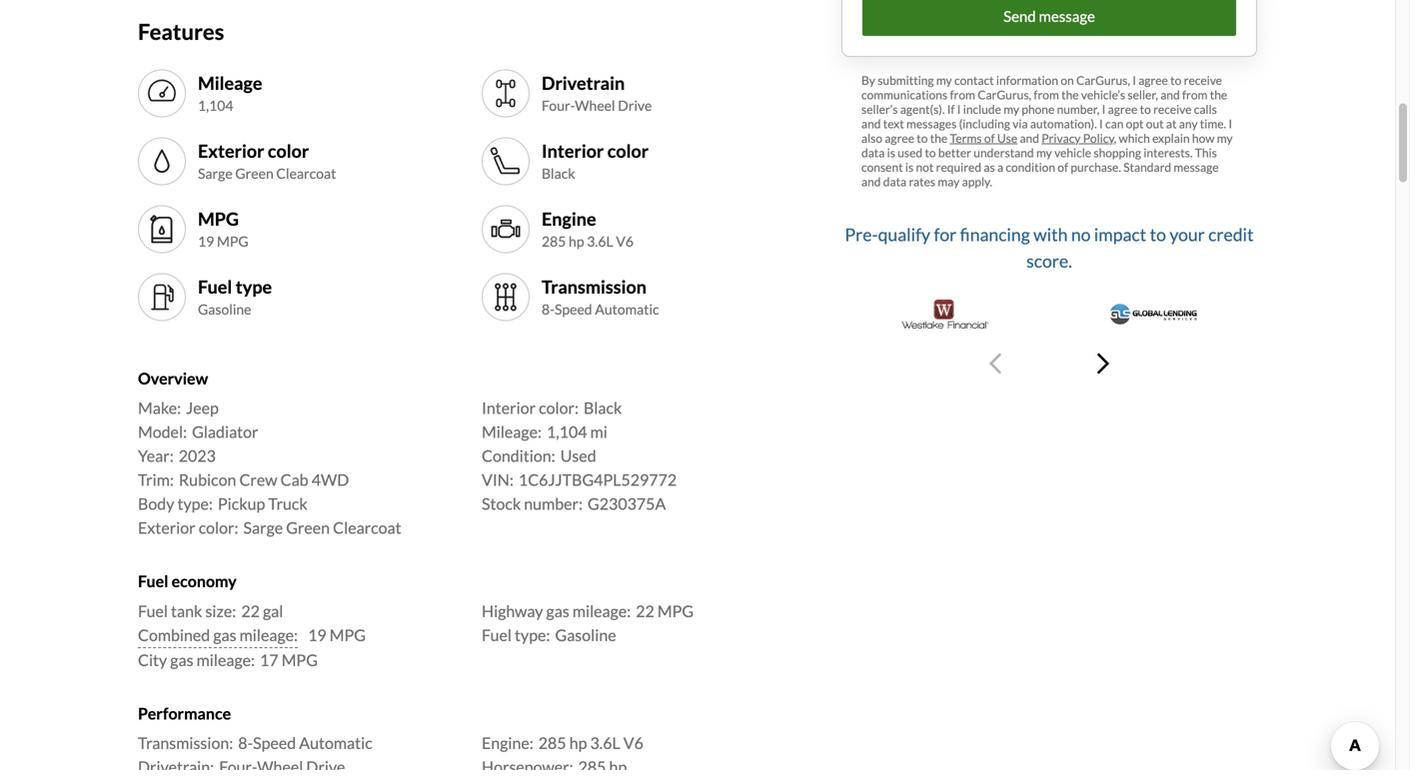 Task type: locate. For each thing, give the bounding box(es) containing it.
1 horizontal spatial speed
[[555, 301, 593, 318]]

1 horizontal spatial the
[[1062, 87, 1080, 102]]

0 horizontal spatial automatic
[[299, 734, 373, 754]]

hp for engine
[[569, 233, 585, 250]]

sarge inside make: jeep model: gladiator year: 2023 trim: rubicon crew cab 4wd body type: pickup truck exterior color: sarge green clearcoat
[[244, 519, 283, 538]]

is left not
[[906, 160, 914, 174]]

8- right transmission "image"
[[542, 301, 555, 318]]

0 horizontal spatial agree
[[885, 131, 915, 145]]

1 vertical spatial speed
[[253, 734, 296, 754]]

hp right engine:
[[570, 734, 587, 754]]

2 horizontal spatial agree
[[1139, 73, 1169, 87]]

drivetrain
[[542, 72, 625, 94]]

message inside button
[[1039, 7, 1096, 25]]

0 vertical spatial 285
[[542, 233, 566, 250]]

1 vertical spatial mileage:
[[240, 626, 298, 645]]

type: down rubicon
[[177, 495, 213, 514]]

1 vertical spatial message
[[1174, 160, 1219, 174]]

8- for transmission
[[542, 301, 555, 318]]

1 vertical spatial automatic
[[299, 734, 373, 754]]

0 horizontal spatial gasoline
[[198, 301, 252, 318]]

3.6l right engine:
[[590, 734, 621, 754]]

1 vertical spatial gas
[[213, 626, 237, 645]]

0 vertical spatial interior
[[542, 140, 604, 162]]

1,104 inside mileage 1,104
[[198, 97, 233, 114]]

color: up used
[[539, 399, 579, 418]]

1 vertical spatial sarge
[[244, 519, 283, 538]]

of
[[985, 131, 995, 145], [1058, 160, 1069, 174]]

0 horizontal spatial type:
[[177, 495, 213, 514]]

0 horizontal spatial of
[[985, 131, 995, 145]]

1 horizontal spatial 8-
[[542, 301, 555, 318]]

fuel economy
[[138, 572, 237, 592]]

3.6l down engine
[[587, 233, 614, 250]]

data
[[862, 145, 885, 160], [884, 174, 907, 189]]

a
[[998, 160, 1004, 174]]

color: down pickup
[[199, 519, 239, 538]]

2 horizontal spatial gas
[[546, 602, 570, 621]]

black up mi
[[584, 399, 622, 418]]

to right used
[[925, 145, 937, 160]]

via
[[1013, 116, 1028, 131]]

terms of use link
[[950, 131, 1018, 145]]

0 horizontal spatial gas
[[170, 651, 194, 670]]

speed inside the transmission 8-speed automatic
[[555, 301, 593, 318]]

0 vertical spatial gasoline
[[198, 301, 252, 318]]

3.6l for engine:
[[590, 734, 621, 754]]

receive up explain
[[1154, 102, 1192, 116]]

privacy policy link
[[1042, 131, 1115, 145]]

1,104 down mileage
[[198, 97, 233, 114]]

0 vertical spatial mileage:
[[573, 602, 631, 621]]

1 vertical spatial gasoline
[[555, 626, 617, 645]]

mileage image
[[146, 77, 178, 109]]

fuel for tank
[[138, 602, 168, 621]]

0 horizontal spatial color:
[[199, 519, 239, 538]]

i right time.
[[1229, 116, 1233, 131]]

receive up calls
[[1185, 73, 1223, 87]]

2 color from the left
[[608, 140, 649, 162]]

1 vertical spatial 1,104
[[547, 423, 587, 442]]

fuel inside highway gas mileage: 22 mpg fuel type: gasoline
[[482, 626, 512, 645]]

tank
[[171, 602, 202, 621]]

receive
[[1185, 73, 1223, 87], [1154, 102, 1192, 116]]

to left your
[[1150, 224, 1167, 245]]

city
[[138, 651, 167, 670]]

color
[[268, 140, 309, 162], [608, 140, 649, 162]]

1 horizontal spatial message
[[1174, 160, 1219, 174]]

seller,
[[1128, 87, 1159, 102]]

agree up out
[[1139, 73, 1169, 87]]

0 vertical spatial gas
[[546, 602, 570, 621]]

mpg image
[[146, 213, 178, 245]]

hp down engine
[[569, 233, 585, 250]]

i right if
[[958, 102, 961, 116]]

1 horizontal spatial color
[[608, 140, 649, 162]]

0 vertical spatial black
[[542, 165, 576, 182]]

speed down transmission
[[555, 301, 593, 318]]

1 color from the left
[[268, 140, 309, 162]]

agree right also
[[885, 131, 915, 145]]

gas right highway
[[546, 602, 570, 621]]

from up any
[[1183, 87, 1208, 102]]

sarge down pickup
[[244, 519, 283, 538]]

automatic
[[595, 301, 660, 318], [299, 734, 373, 754]]

gas down combined
[[170, 651, 194, 670]]

2 vertical spatial mileage:
[[197, 651, 255, 670]]

color inside interior color black
[[608, 140, 649, 162]]

2 vertical spatial gas
[[170, 651, 194, 670]]

color:
[[539, 399, 579, 418], [199, 519, 239, 538]]

0 vertical spatial of
[[985, 131, 995, 145]]

the left terms
[[931, 131, 948, 145]]

year:
[[138, 447, 174, 466]]

green down truck
[[286, 519, 330, 538]]

exterior down body
[[138, 519, 196, 538]]

clearcoat inside make: jeep model: gladiator year: 2023 trim: rubicon crew cab 4wd body type: pickup truck exterior color: sarge green clearcoat
[[333, 519, 402, 538]]

by
[[862, 73, 876, 87]]

1 horizontal spatial gas
[[213, 626, 237, 645]]

fuel up combined
[[138, 602, 168, 621]]

1 vertical spatial v6
[[624, 734, 644, 754]]

1 vertical spatial color:
[[199, 519, 239, 538]]

black up engine
[[542, 165, 576, 182]]

the up automation).
[[1062, 87, 1080, 102]]

0 horizontal spatial cargurus,
[[978, 87, 1032, 102]]

gasoline
[[198, 301, 252, 318], [555, 626, 617, 645]]

1 horizontal spatial automatic
[[595, 301, 660, 318]]

v6
[[616, 233, 634, 250], [624, 734, 644, 754]]

interior for color:
[[482, 399, 536, 418]]

data left rates
[[884, 174, 907, 189]]

as
[[984, 160, 996, 174]]

information
[[997, 73, 1059, 87]]

color for interior color
[[608, 140, 649, 162]]

1 horizontal spatial type:
[[515, 626, 550, 645]]

285 right engine:
[[539, 734, 567, 754]]

3.6l inside engine 285 hp 3.6l v6
[[587, 233, 614, 250]]

0 vertical spatial color:
[[539, 399, 579, 418]]

1 vertical spatial 3.6l
[[590, 734, 621, 754]]

fuel tank size: 22 gal combined gas mileage: 19 mpg city gas mileage: 17 mpg
[[138, 602, 366, 670]]

g230375a
[[588, 495, 666, 514]]

8- right transmission:
[[238, 734, 253, 754]]

0 horizontal spatial from
[[950, 87, 976, 102]]

trim:
[[138, 471, 174, 490]]

use
[[998, 131, 1018, 145]]

0 horizontal spatial 22
[[241, 602, 260, 621]]

highway gas mileage: 22 mpg fuel type: gasoline
[[482, 602, 694, 645]]

my left phone
[[1004, 102, 1020, 116]]

1 vertical spatial black
[[584, 399, 622, 418]]

4wd
[[312, 471, 349, 490]]

0 horizontal spatial speed
[[253, 734, 296, 754]]

policy
[[1084, 131, 1115, 145]]

fuel down highway
[[482, 626, 512, 645]]

1 vertical spatial 8-
[[238, 734, 253, 754]]

vehicle's
[[1082, 87, 1126, 102]]

0 vertical spatial exterior
[[198, 140, 264, 162]]

1 22 from the left
[[241, 602, 260, 621]]

1 horizontal spatial gasoline
[[555, 626, 617, 645]]

standard
[[1124, 160, 1172, 174]]

i right vehicle's
[[1133, 73, 1137, 87]]

0 horizontal spatial message
[[1039, 7, 1096, 25]]

automatic inside the transmission 8-speed automatic
[[595, 301, 660, 318]]

used
[[898, 145, 923, 160]]

0 vertical spatial green
[[235, 165, 274, 182]]

interior inside the interior color: black mileage: 1,104 mi condition: used vin: 1c6jjtbg4pl529772 stock number: g230375a
[[482, 399, 536, 418]]

1 horizontal spatial black
[[584, 399, 622, 418]]

black inside interior color black
[[542, 165, 576, 182]]

285
[[542, 233, 566, 250], [539, 734, 567, 754]]

gas
[[546, 602, 570, 621], [213, 626, 237, 645], [170, 651, 194, 670]]

gas down size:
[[213, 626, 237, 645]]

type: down highway
[[515, 626, 550, 645]]

contact
[[955, 73, 995, 87]]

green inside exterior color sarge green clearcoat
[[235, 165, 274, 182]]

my
[[937, 73, 953, 87], [1004, 102, 1020, 116], [1218, 131, 1233, 145], [1037, 145, 1053, 160]]

8- for transmission:
[[238, 734, 253, 754]]

interior down four- at the left top of the page
[[542, 140, 604, 162]]

interior up the mileage:
[[482, 399, 536, 418]]

fuel type gasoline
[[198, 276, 272, 318]]

1,104 up used
[[547, 423, 587, 442]]

performance
[[138, 704, 231, 724]]

my right how
[[1218, 131, 1233, 145]]

2 hp from the top
[[570, 734, 587, 754]]

agree up ,
[[1109, 102, 1138, 116]]

1 vertical spatial hp
[[570, 734, 587, 754]]

1 hp from the top
[[569, 233, 585, 250]]

0 vertical spatial sarge
[[198, 165, 233, 182]]

interior
[[542, 140, 604, 162], [482, 399, 536, 418]]

any
[[1180, 116, 1198, 131]]

color inside exterior color sarge green clearcoat
[[268, 140, 309, 162]]

2 vertical spatial agree
[[885, 131, 915, 145]]

22 inside fuel tank size: 22 gal combined gas mileage: 19 mpg city gas mileage: 17 mpg
[[241, 602, 260, 621]]

1 vertical spatial green
[[286, 519, 330, 538]]

1 vertical spatial 285
[[539, 734, 567, 754]]

fuel for type
[[198, 276, 232, 298]]

mileage: down gal
[[240, 626, 298, 645]]

cargurus, right on
[[1077, 73, 1131, 87]]

at
[[1167, 116, 1177, 131]]

automation).
[[1031, 116, 1098, 131]]

0 vertical spatial type:
[[177, 495, 213, 514]]

used
[[561, 447, 597, 466]]

mileage
[[198, 72, 262, 94]]

0 vertical spatial speed
[[555, 301, 593, 318]]

0 vertical spatial clearcoat
[[276, 165, 336, 182]]

1 vertical spatial 19
[[308, 626, 327, 645]]

mileage: inside highway gas mileage: 22 mpg fuel type: gasoline
[[573, 602, 631, 621]]

data down "text"
[[862, 145, 885, 160]]

0 vertical spatial v6
[[616, 233, 634, 250]]

0 vertical spatial 8-
[[542, 301, 555, 318]]

22 for mpg
[[636, 602, 655, 621]]

apply.
[[963, 174, 993, 189]]

1 horizontal spatial from
[[1034, 87, 1060, 102]]

1 horizontal spatial 19
[[308, 626, 327, 645]]

0 vertical spatial 1,104
[[198, 97, 233, 114]]

hp inside engine 285 hp 3.6l v6
[[569, 233, 585, 250]]

1 horizontal spatial of
[[1058, 160, 1069, 174]]

1 horizontal spatial green
[[286, 519, 330, 538]]

fuel inside fuel tank size: 22 gal combined gas mileage: 19 mpg city gas mileage: 17 mpg
[[138, 602, 168, 621]]

sarge right the "exterior color" icon
[[198, 165, 233, 182]]

1 vertical spatial of
[[1058, 160, 1069, 174]]

from up (including
[[950, 87, 976, 102]]

1 vertical spatial agree
[[1109, 102, 1138, 116]]

engine:
[[482, 734, 534, 754]]

exterior down mileage 1,104 at the top of the page
[[198, 140, 264, 162]]

type:
[[177, 495, 213, 514], [515, 626, 550, 645]]

speed down 17
[[253, 734, 296, 754]]

1,104 inside the interior color: black mileage: 1,104 mi condition: used vin: 1c6jjtbg4pl529772 stock number: g230375a
[[547, 423, 587, 442]]

and left "text"
[[862, 116, 881, 131]]

0 vertical spatial message
[[1039, 7, 1096, 25]]

black inside the interior color: black mileage: 1,104 mi condition: used vin: 1c6jjtbg4pl529772 stock number: g230375a
[[584, 399, 622, 418]]

green up mpg 19 mpg
[[235, 165, 274, 182]]

2 horizontal spatial from
[[1183, 87, 1208, 102]]

and right "seller," at the right
[[1161, 87, 1181, 102]]

1 vertical spatial interior
[[482, 399, 536, 418]]

0 horizontal spatial sarge
[[198, 165, 233, 182]]

22
[[241, 602, 260, 621], [636, 602, 655, 621]]

engine image
[[490, 213, 522, 245]]

1 vertical spatial clearcoat
[[333, 519, 402, 538]]

and
[[1161, 87, 1181, 102], [862, 116, 881, 131], [1020, 131, 1040, 145], [862, 174, 881, 189]]

0 vertical spatial 19
[[198, 233, 214, 250]]

0 vertical spatial 3.6l
[[587, 233, 614, 250]]

mileage: right highway
[[573, 602, 631, 621]]

engine 285 hp 3.6l v6
[[542, 208, 634, 250]]

0 horizontal spatial 1,104
[[198, 97, 233, 114]]

black
[[542, 165, 576, 182], [584, 399, 622, 418]]

gal
[[263, 602, 283, 621]]

1 horizontal spatial color:
[[539, 399, 579, 418]]

transmission image
[[490, 281, 522, 313]]

shopping
[[1094, 145, 1142, 160]]

8- inside the transmission 8-speed automatic
[[542, 301, 555, 318]]

fuel type image
[[146, 281, 178, 313]]

interior color image
[[490, 145, 522, 177]]

color for exterior color
[[268, 140, 309, 162]]

gasoline inside highway gas mileage: 22 mpg fuel type: gasoline
[[555, 626, 617, 645]]

1 vertical spatial exterior
[[138, 519, 196, 538]]

mileage: left 17
[[197, 651, 255, 670]]

22 inside highway gas mileage: 22 mpg fuel type: gasoline
[[636, 602, 655, 621]]

285 down engine
[[542, 233, 566, 250]]

1 vertical spatial type:
[[515, 626, 550, 645]]

interior for color
[[542, 140, 604, 162]]

fuel for economy
[[138, 572, 168, 592]]

1 horizontal spatial exterior
[[198, 140, 264, 162]]

size:
[[205, 602, 236, 621]]

fuel left economy
[[138, 572, 168, 592]]

clearcoat
[[276, 165, 336, 182], [333, 519, 402, 538]]

2 22 from the left
[[636, 602, 655, 621]]

from
[[950, 87, 976, 102], [1034, 87, 1060, 102], [1183, 87, 1208, 102]]

1 from from the left
[[950, 87, 976, 102]]

and right use
[[1020, 131, 1040, 145]]

0 horizontal spatial 19
[[198, 233, 214, 250]]

message down how
[[1174, 160, 1219, 174]]

of left use
[[985, 131, 995, 145]]

1 horizontal spatial agree
[[1109, 102, 1138, 116]]

from left on
[[1034, 87, 1060, 102]]

0 vertical spatial hp
[[569, 233, 585, 250]]

speed for transmission:
[[253, 734, 296, 754]]

the up time.
[[1211, 87, 1228, 102]]

1 horizontal spatial 1,104
[[547, 423, 587, 442]]

condition:
[[482, 447, 556, 466]]

0 horizontal spatial color
[[268, 140, 309, 162]]

1 horizontal spatial sarge
[[244, 519, 283, 538]]

also
[[862, 131, 883, 145]]

of down the privacy
[[1058, 160, 1069, 174]]

fuel inside fuel type gasoline
[[198, 276, 232, 298]]

by submitting my contact information on cargurus, i agree to receive communications from cargurus, from the vehicle's seller, and from the seller's agent(s). if i include my phone number, i agree to receive calls and text messages (including via automation). i can opt out at any time. i also agree to the
[[862, 73, 1233, 145]]

fuel left type
[[198, 276, 232, 298]]

0 horizontal spatial black
[[542, 165, 576, 182]]

and down also
[[862, 174, 881, 189]]

is left used
[[888, 145, 896, 160]]

0 horizontal spatial green
[[235, 165, 274, 182]]

0 horizontal spatial exterior
[[138, 519, 196, 538]]

combined
[[138, 626, 210, 645]]

exterior color sarge green clearcoat
[[198, 140, 336, 182]]

interior inside interior color black
[[542, 140, 604, 162]]

rubicon
[[179, 471, 236, 490]]

0 vertical spatial automatic
[[595, 301, 660, 318]]

1 horizontal spatial 22
[[636, 602, 655, 621]]

truck
[[268, 495, 308, 514]]

285 inside engine 285 hp 3.6l v6
[[542, 233, 566, 250]]

0 vertical spatial data
[[862, 145, 885, 160]]

impact
[[1095, 224, 1147, 245]]

qualify
[[879, 224, 931, 245]]

message inside , which explain how my data is used to better understand my vehicle shopping interests. this consent is not required as a condition of purchase. standard message and data rates may apply.
[[1174, 160, 1219, 174]]

1 horizontal spatial interior
[[542, 140, 604, 162]]

message right "send"
[[1039, 7, 1096, 25]]

cargurus, up via
[[978, 87, 1032, 102]]

if
[[948, 102, 955, 116]]

0 horizontal spatial the
[[931, 131, 948, 145]]

v6 inside engine 285 hp 3.6l v6
[[616, 233, 634, 250]]

explain
[[1153, 131, 1190, 145]]



Task type: vqa. For each thing, say whether or not it's contained in the screenshot.


Task type: describe. For each thing, give the bounding box(es) containing it.
opt
[[1127, 116, 1144, 131]]

to right "seller," at the right
[[1171, 73, 1182, 87]]

285 for engine:
[[539, 734, 567, 754]]

chevron right image
[[1098, 352, 1110, 376]]

i right number,
[[1103, 102, 1106, 116]]

overview
[[138, 369, 208, 388]]

interests.
[[1144, 145, 1193, 160]]

condition
[[1006, 160, 1056, 174]]

purchase.
[[1071, 160, 1122, 174]]

19 inside mpg 19 mpg
[[198, 233, 214, 250]]

cab
[[281, 471, 309, 490]]

no
[[1072, 224, 1091, 245]]

may
[[938, 174, 960, 189]]

phone
[[1022, 102, 1055, 116]]

wheel
[[575, 97, 616, 114]]

make:
[[138, 399, 181, 418]]

v6 for engine
[[616, 233, 634, 250]]

gladiator
[[192, 423, 258, 442]]

understand
[[974, 145, 1035, 160]]

v6 for engine:
[[624, 734, 644, 754]]

and inside , which explain how my data is used to better understand my vehicle shopping interests. this consent is not required as a condition of purchase. standard message and data rates may apply.
[[862, 174, 881, 189]]

3 from from the left
[[1183, 87, 1208, 102]]

0 vertical spatial agree
[[1139, 73, 1169, 87]]

calls
[[1195, 102, 1218, 116]]

1 vertical spatial data
[[884, 174, 907, 189]]

0 horizontal spatial is
[[888, 145, 896, 160]]

to left at
[[1141, 102, 1152, 116]]

mileage 1,104
[[198, 72, 262, 114]]

pickup
[[218, 495, 265, 514]]

to inside pre-qualify for financing with no impact to your credit score.
[[1150, 224, 1167, 245]]

1c6jjtbg4pl529772
[[519, 471, 677, 490]]

mi
[[591, 423, 608, 442]]

transmission 8-speed automatic
[[542, 276, 660, 318]]

out
[[1147, 116, 1165, 131]]

gasoline inside fuel type gasoline
[[198, 301, 252, 318]]

black for color:
[[584, 399, 622, 418]]

transmission:
[[138, 734, 233, 754]]

send message button
[[863, 0, 1237, 36]]

agent(s).
[[901, 102, 945, 116]]

for
[[934, 224, 957, 245]]

number,
[[1057, 102, 1100, 116]]

type: inside highway gas mileage: 22 mpg fuel type: gasoline
[[515, 626, 550, 645]]

automatic for transmission
[[595, 301, 660, 318]]

exterior inside exterior color sarge green clearcoat
[[198, 140, 264, 162]]

green inside make: jeep model: gladiator year: 2023 trim: rubicon crew cab 4wd body type: pickup truck exterior color: sarge green clearcoat
[[286, 519, 330, 538]]

body
[[138, 495, 174, 514]]

can
[[1106, 116, 1124, 131]]

better
[[939, 145, 972, 160]]

black for color
[[542, 165, 576, 182]]

which
[[1119, 131, 1151, 145]]

to down agent(s).
[[917, 131, 928, 145]]

type: inside make: jeep model: gladiator year: 2023 trim: rubicon crew cab 4wd body type: pickup truck exterior color: sarge green clearcoat
[[177, 495, 213, 514]]

text
[[884, 116, 905, 131]]

17
[[260, 651, 279, 670]]

my up if
[[937, 73, 953, 87]]

to inside , which explain how my data is used to better understand my vehicle shopping interests. this consent is not required as a condition of purchase. standard message and data rates may apply.
[[925, 145, 937, 160]]

required
[[937, 160, 982, 174]]

crew
[[239, 471, 277, 490]]

mpg 19 mpg
[[198, 208, 249, 250]]

285 for engine
[[542, 233, 566, 250]]

drivetrain image
[[490, 77, 522, 109]]

hp for engine:
[[570, 734, 587, 754]]

19 inside fuel tank size: 22 gal combined gas mileage: 19 mpg city gas mileage: 17 mpg
[[308, 626, 327, 645]]

mileage:
[[482, 423, 542, 442]]

drive
[[618, 97, 652, 114]]

clearcoat inside exterior color sarge green clearcoat
[[276, 165, 336, 182]]

3.6l for engine
[[587, 233, 614, 250]]

messages
[[907, 116, 957, 131]]

transmission
[[542, 276, 647, 298]]

with
[[1034, 224, 1068, 245]]

color: inside make: jeep model: gladiator year: 2023 trim: rubicon crew cab 4wd body type: pickup truck exterior color: sarge green clearcoat
[[199, 519, 239, 538]]

exterior color image
[[146, 145, 178, 177]]

automatic for transmission:
[[299, 734, 373, 754]]

sarge inside exterior color sarge green clearcoat
[[198, 165, 233, 182]]

speed for transmission
[[555, 301, 593, 318]]

score.
[[1027, 250, 1073, 271]]

i left can
[[1100, 116, 1104, 131]]

submitting
[[878, 73, 935, 87]]

four-
[[542, 97, 575, 114]]

features
[[138, 18, 224, 44]]

type
[[236, 276, 272, 298]]

2 from from the left
[[1034, 87, 1060, 102]]

seller's
[[862, 102, 898, 116]]

number:
[[524, 495, 583, 514]]

1 horizontal spatial cargurus,
[[1077, 73, 1131, 87]]

send message
[[1004, 7, 1096, 25]]

gas inside highway gas mileage: 22 mpg fuel type: gasoline
[[546, 602, 570, 621]]

my left vehicle
[[1037, 145, 1053, 160]]

rates
[[909, 174, 936, 189]]

2023
[[179, 447, 216, 466]]

pre-qualify for financing with no impact to your credit score.
[[845, 224, 1255, 271]]

credit
[[1209, 224, 1255, 245]]

highway
[[482, 602, 543, 621]]

communications
[[862, 87, 948, 102]]

mpg inside highway gas mileage: 22 mpg fuel type: gasoline
[[658, 602, 694, 621]]

jeep
[[186, 399, 219, 418]]

1 horizontal spatial is
[[906, 160, 914, 174]]

interior color black
[[542, 140, 649, 182]]

0 vertical spatial receive
[[1185, 73, 1223, 87]]

interior color: black mileage: 1,104 mi condition: used vin: 1c6jjtbg4pl529772 stock number: g230375a
[[482, 399, 677, 514]]

2 horizontal spatial the
[[1211, 87, 1228, 102]]

color: inside the interior color: black mileage: 1,104 mi condition: used vin: 1c6jjtbg4pl529772 stock number: g230375a
[[539, 399, 579, 418]]

your
[[1170, 224, 1206, 245]]

chevron left image
[[990, 352, 1002, 376]]

financing
[[961, 224, 1031, 245]]

vehicle
[[1055, 145, 1092, 160]]

(including
[[960, 116, 1011, 131]]

include
[[964, 102, 1002, 116]]

of inside , which explain how my data is used to better understand my vehicle shopping interests. this consent is not required as a condition of purchase. standard message and data rates may apply.
[[1058, 160, 1069, 174]]

on
[[1061, 73, 1075, 87]]

22 for gal
[[241, 602, 260, 621]]

transmission: 8-speed automatic
[[138, 734, 373, 754]]

1 vertical spatial receive
[[1154, 102, 1192, 116]]

time.
[[1201, 116, 1227, 131]]

how
[[1193, 131, 1215, 145]]

drivetrain four-wheel drive
[[542, 72, 652, 114]]

exterior inside make: jeep model: gladiator year: 2023 trim: rubicon crew cab 4wd body type: pickup truck exterior color: sarge green clearcoat
[[138, 519, 196, 538]]

vin:
[[482, 471, 514, 490]]



